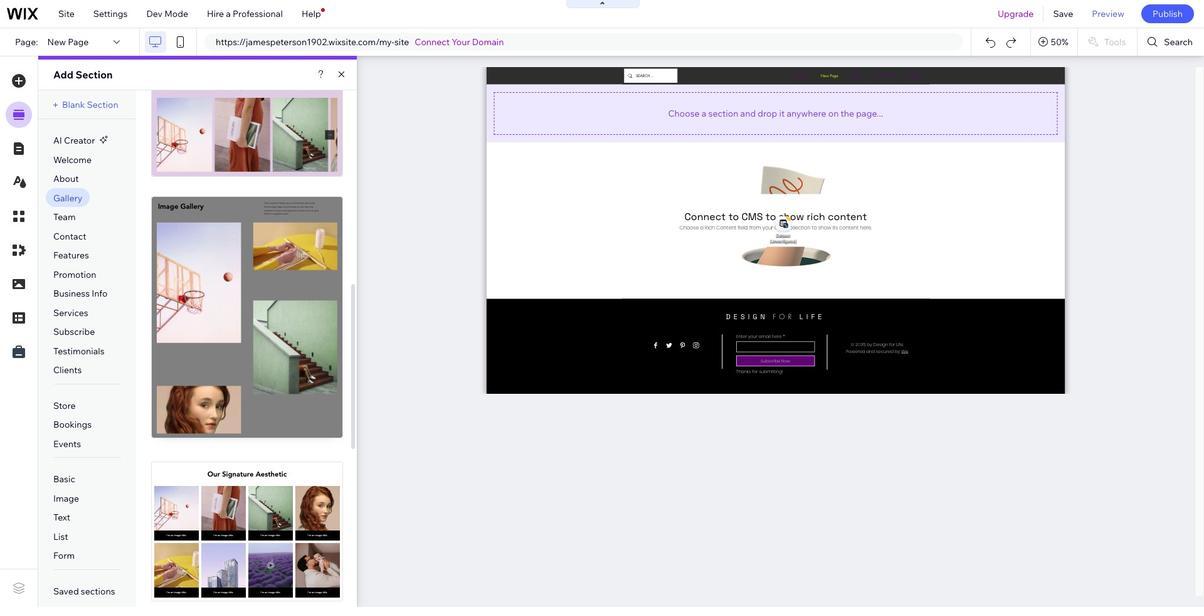 Task type: describe. For each thing, give the bounding box(es) containing it.
dev
[[146, 8, 162, 19]]

search button
[[1138, 28, 1204, 56]]

choose a section and drop it anywhere on the page...
[[668, 108, 883, 119]]

image
[[53, 493, 79, 504]]

about
[[53, 173, 79, 184]]

section
[[708, 108, 739, 119]]

page
[[68, 36, 89, 48]]

on
[[828, 108, 839, 119]]

site
[[58, 8, 75, 19]]

events
[[53, 438, 81, 450]]

it
[[779, 108, 785, 119]]

section for add section
[[76, 68, 113, 81]]

50%
[[1051, 36, 1069, 48]]

features
[[53, 250, 89, 261]]

search
[[1164, 36, 1193, 48]]

team
[[53, 211, 76, 223]]

blank section
[[62, 99, 118, 110]]

add section
[[53, 68, 113, 81]]

choose
[[668, 108, 700, 119]]

saved
[[53, 586, 79, 597]]

add
[[53, 68, 73, 81]]

domain
[[472, 36, 504, 48]]

sections
[[81, 586, 115, 597]]

a for professional
[[226, 8, 231, 19]]

professional
[[233, 8, 283, 19]]

clients
[[53, 365, 82, 376]]

tools button
[[1078, 28, 1137, 56]]

preview
[[1092, 8, 1125, 19]]

and
[[740, 108, 756, 119]]

https://jamespeterson1902.wixsite.com/my-
[[216, 36, 394, 48]]

list
[[53, 531, 68, 542]]

publish
[[1153, 8, 1183, 19]]

help
[[302, 8, 321, 19]]

tools
[[1104, 36, 1126, 48]]

new
[[47, 36, 66, 48]]

business
[[53, 288, 90, 299]]

form
[[53, 550, 75, 562]]

new page
[[47, 36, 89, 48]]



Task type: vqa. For each thing, say whether or not it's contained in the screenshot.
Button
no



Task type: locate. For each thing, give the bounding box(es) containing it.
bookings
[[53, 419, 92, 430]]

section up blank section
[[76, 68, 113, 81]]

saved sections
[[53, 586, 115, 597]]

publish button
[[1142, 4, 1194, 23]]

preview button
[[1083, 0, 1134, 28]]

https://jamespeterson1902.wixsite.com/my-site connect your domain
[[216, 36, 504, 48]]

a left 'section'
[[702, 108, 707, 119]]

welcome
[[53, 154, 92, 165]]

subscribe
[[53, 326, 95, 338]]

blank
[[62, 99, 85, 110]]

your
[[452, 36, 470, 48]]

page...
[[856, 108, 883, 119]]

0 vertical spatial a
[[226, 8, 231, 19]]

promotion
[[53, 269, 96, 280]]

connect
[[415, 36, 450, 48]]

1 horizontal spatial a
[[702, 108, 707, 119]]

text
[[53, 512, 70, 523]]

section
[[76, 68, 113, 81], [87, 99, 118, 110]]

0 vertical spatial section
[[76, 68, 113, 81]]

1 vertical spatial section
[[87, 99, 118, 110]]

ai
[[53, 135, 62, 146]]

anywhere
[[787, 108, 826, 119]]

mode
[[164, 8, 188, 19]]

save button
[[1044, 0, 1083, 28]]

creator
[[64, 135, 95, 146]]

services
[[53, 307, 88, 318]]

settings
[[93, 8, 128, 19]]

section for blank section
[[87, 99, 118, 110]]

section right blank
[[87, 99, 118, 110]]

basic
[[53, 474, 75, 485]]

drop
[[758, 108, 777, 119]]

0 horizontal spatial a
[[226, 8, 231, 19]]

site
[[394, 36, 409, 48]]

ai creator
[[53, 135, 95, 146]]

upgrade
[[998, 8, 1034, 19]]

50% button
[[1031, 28, 1078, 56]]

save
[[1053, 8, 1073, 19]]

a
[[226, 8, 231, 19], [702, 108, 707, 119]]

the
[[841, 108, 854, 119]]

a right the hire
[[226, 8, 231, 19]]

hire
[[207, 8, 224, 19]]

info
[[92, 288, 108, 299]]

contact
[[53, 231, 86, 242]]

store
[[53, 400, 76, 411]]

hire a professional
[[207, 8, 283, 19]]

1 vertical spatial a
[[702, 108, 707, 119]]

gallery
[[53, 192, 82, 204]]

testimonials
[[53, 345, 105, 357]]

dev mode
[[146, 8, 188, 19]]

business info
[[53, 288, 108, 299]]

a for section
[[702, 108, 707, 119]]



